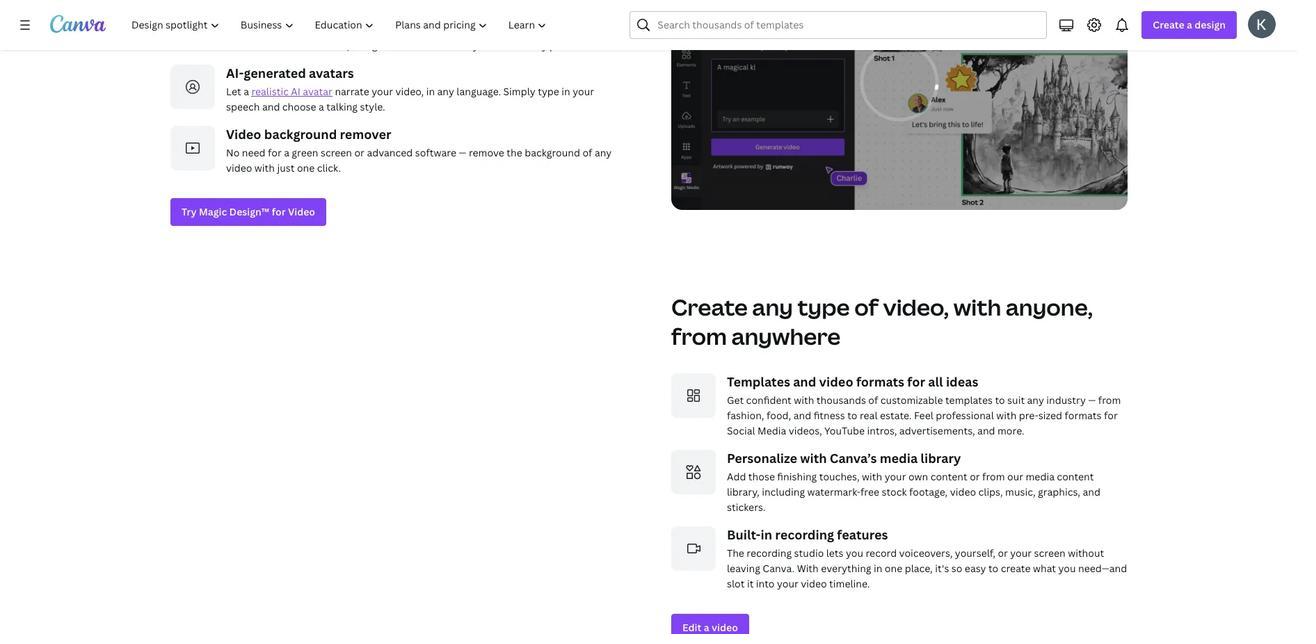 Task type: vqa. For each thing, say whether or not it's contained in the screenshot.
do not sell or share my data " for more information, or read our cookie policy .
no



Task type: describe. For each thing, give the bounding box(es) containing it.
realistic
[[251, 85, 289, 98]]

video inside personalize with canva's media library add those finishing touches, with your own content or from our media content library, including watermark-free stock footage, video clips, music, graphics, and stickers.
[[950, 486, 976, 499]]

your inside personalize with canva's media library add those finishing touches, with your own content or from our media content library, including watermark-free stock footage, video clips, music, graphics, and stickers.
[[885, 470, 906, 484]]

with inside the "cut down on the hours spent concepting, rendering, or editing your videos. with magic design™ for video"
[[579, 8, 601, 22]]

for right sized
[[1104, 409, 1118, 422]]

your inside the "cut down on the hours spent concepting, rendering, or editing your videos. with magic design™ for video"
[[520, 8, 541, 22]]

creative
[[380, 24, 418, 37]]

videos.
[[544, 8, 577, 22]]

— inside video background remover no need for a green screen or advanced software — remove the background of any video with just one click.
[[459, 146, 466, 159]]

with inside the built-in recording features the recording studio lets you record voiceovers, yourself, or your screen without leaving canva. with everything in one place, it's so easy to create what you need—and slot it into your video timeline.
[[797, 562, 819, 575]]

video background remover no need for a green screen or advanced software — remove the background of any video with just one click.
[[226, 126, 612, 175]]

without
[[1068, 547, 1104, 560]]

and down magic design™ for video link
[[277, 39, 294, 52]]

language.
[[457, 85, 501, 98]]

in down share- on the top of the page
[[426, 85, 435, 98]]

and down the as
[[352, 39, 370, 52]]

design™ inside the "cut down on the hours spent concepting, rendering, or editing your videos. with magic design™ for video"
[[256, 24, 296, 37]]

built-in recording features the recording studio lets you record voiceovers, yourself, or your screen without leaving canva. with everything in one place, it's so easy to create what you need—and slot it into your video timeline.
[[727, 527, 1127, 591]]

ai-generated avatars image
[[170, 65, 215, 109]]

templates and video formats for all ideas get confident with thousands of customizable templates to suit any industry — from fashion, food, and fitness to real estate. feel professional with pre-sized formats for social media videos, youtube intros, advertisements, and more.
[[727, 374, 1121, 438]]

1 vertical spatial you
[[1059, 562, 1076, 575]]

worthy
[[445, 39, 478, 52]]

ai
[[291, 85, 300, 98]]

for inside the "cut down on the hours spent concepting, rendering, or editing your videos. with magic design™ for video"
[[298, 24, 312, 37]]

for down just
[[272, 205, 286, 218]]

remove
[[469, 146, 504, 159]]

talking
[[326, 100, 358, 113]]

fitness
[[814, 409, 845, 422]]

video inside video background remover no need for a green screen or advanced software — remove the background of any video with just one click.
[[226, 126, 261, 143]]

the inside the "cut down on the hours spent concepting, rendering, or editing your videos. with magic design™ for video"
[[288, 8, 304, 22]]

of inside the templates and video formats for all ideas get confident with thousands of customizable templates to suit any industry — from fashion, food, and fitness to real estate. feel professional with pre-sized formats for social media videos, youtube intros, advertisements, and more.
[[868, 394, 878, 407]]

editing
[[485, 8, 518, 22]]

concepting,
[[364, 8, 420, 22]]

those
[[748, 470, 775, 484]]

touches,
[[819, 470, 860, 484]]

templates
[[945, 394, 993, 407]]

get
[[727, 394, 744, 407]]

stickers.
[[727, 501, 766, 514]]

generated
[[244, 65, 306, 81]]

0 horizontal spatial background
[[264, 126, 337, 143]]

auto-
[[507, 24, 532, 37]]

1 horizontal spatial background
[[525, 146, 580, 159]]

share-
[[416, 39, 445, 52]]

food,
[[767, 409, 791, 422]]

any inside create any type of video, with anyone, from anywhere
[[752, 292, 793, 322]]

magic design™ for video link
[[226, 24, 341, 37]]

customizable
[[881, 394, 943, 407]]

the inside video background remover no need for a green screen or advanced software — remove the background of any video with just one click.
[[507, 146, 522, 159]]

narrate
[[335, 85, 369, 98]]

features
[[837, 527, 888, 543]]

anywhere
[[731, 321, 841, 351]]

it inside as your creative assistant, watch it auto-edit your videos, add music and transitions, and generate share-worthy videos for any platform.
[[498, 24, 505, 37]]

screen inside video background remover no need for a green screen or advanced software — remove the background of any video with just one click.
[[321, 146, 352, 159]]

library
[[921, 450, 961, 467]]

everything
[[821, 562, 871, 575]]

stock
[[882, 486, 907, 499]]

try magic design™ for video
[[182, 205, 315, 218]]

real
[[860, 409, 878, 422]]

slot
[[727, 577, 745, 591]]

your up style.
[[372, 85, 393, 98]]

simply
[[503, 85, 536, 98]]

any inside video background remover no need for a green screen or advanced software — remove the background of any video with just one click.
[[595, 146, 612, 159]]

one for no
[[297, 161, 315, 175]]

need
[[242, 146, 265, 159]]

anyone,
[[1006, 292, 1093, 322]]

or inside the built-in recording features the recording studio lets you record voiceovers, yourself, or your screen without leaving canva. with everything in one place, it's so easy to create what you need—and slot it into your video timeline.
[[998, 547, 1008, 560]]

including watermark-
[[762, 486, 861, 499]]

or inside the "cut down on the hours spent concepting, rendering, or editing your videos. with magic design™ for video"
[[473, 8, 483, 22]]

try
[[182, 205, 197, 218]]

platform.
[[550, 39, 593, 52]]

of inside video background remover no need for a green screen or advanced software — remove the background of any video with just one click.
[[583, 146, 592, 159]]

built-
[[727, 527, 761, 543]]

confident
[[746, 394, 792, 407]]

a inside the create a design dropdown button
[[1187, 18, 1192, 31]]

a inside narrate your video, in any language. simply type in your speech and choose a talking style.
[[319, 100, 324, 113]]

graphics,
[[1038, 486, 1080, 499]]

video, inside narrate your video, in any language. simply type in your speech and choose a talking style.
[[395, 85, 424, 98]]

rendering,
[[422, 8, 470, 22]]

and left more.
[[978, 424, 995, 438]]

0 horizontal spatial you
[[846, 547, 863, 560]]

footage,
[[909, 486, 948, 499]]

ideas
[[946, 374, 978, 390]]

videos, inside as your creative assistant, watch it auto-edit your videos, add music and transitions, and generate share-worthy videos for any platform.
[[577, 24, 611, 37]]

generate
[[372, 39, 413, 52]]

0 vertical spatial formats
[[856, 374, 904, 390]]

from inside create any type of video, with anyone, from anywhere
[[671, 321, 727, 351]]

and inside personalize with canva's media library add those finishing touches, with your own content or from our media content library, including watermark-free stock footage, video clips, music, graphics, and stickers.
[[1083, 486, 1101, 499]]

remover
[[340, 126, 391, 143]]

into
[[756, 577, 775, 591]]

what
[[1033, 562, 1056, 575]]

and up fitness
[[793, 374, 816, 390]]

hours
[[306, 8, 333, 22]]

video inside video background remover no need for a green screen or advanced software — remove the background of any video with just one click.
[[226, 161, 252, 175]]

realistic ai avatar link
[[251, 85, 333, 98]]

try magic design™ for video link
[[170, 198, 326, 226]]

your down the canva.
[[777, 577, 799, 591]]

a inside video background remover no need for a green screen or advanced software — remove the background of any video with just one click.
[[284, 146, 289, 159]]

the
[[727, 547, 744, 560]]

all
[[928, 374, 943, 390]]

one for features
[[885, 562, 902, 575]]

speech
[[226, 100, 260, 113]]

advertisements,
[[899, 424, 975, 438]]

add
[[226, 39, 244, 52]]

avatar
[[303, 85, 333, 98]]

place,
[[905, 562, 933, 575]]

lets
[[826, 547, 844, 560]]

studio
[[794, 547, 824, 560]]

need—and
[[1078, 562, 1127, 575]]

pre-
[[1019, 409, 1039, 422]]

canva's
[[830, 450, 877, 467]]

yourself,
[[955, 547, 996, 560]]



Task type: locate. For each thing, give the bounding box(es) containing it.
create inside create any type of video, with anyone, from anywhere
[[671, 292, 748, 322]]

templates and video formats for all ideas image
[[671, 374, 716, 418]]

clips,
[[978, 486, 1003, 499]]

it right slot
[[747, 577, 754, 591]]

record
[[866, 547, 897, 560]]

leaving
[[727, 562, 760, 575]]

music
[[246, 39, 274, 52]]

create a design button
[[1142, 11, 1237, 39]]

1 horizontal spatial with
[[797, 562, 819, 575]]

1 vertical spatial video,
[[883, 292, 949, 322]]

1 horizontal spatial it
[[747, 577, 754, 591]]

your up create
[[1010, 547, 1032, 560]]

2 vertical spatial video
[[288, 205, 315, 218]]

1 vertical spatial background
[[525, 146, 580, 159]]

to left real
[[847, 409, 857, 422]]

from up templates and video formats for all ideas image
[[671, 321, 727, 351]]

video up thousands
[[819, 374, 853, 390]]

the right on
[[288, 8, 304, 22]]

1 horizontal spatial videos,
[[789, 424, 822, 438]]

0 vertical spatial design™
[[256, 24, 296, 37]]

industry
[[1047, 394, 1086, 407]]

video left clips, at the right bottom of the page
[[950, 486, 976, 499]]

from inside personalize with canva's media library add those finishing touches, with your own content or from our media content library, including watermark-free stock footage, video clips, music, graphics, and stickers.
[[982, 470, 1005, 484]]

your up auto-
[[520, 8, 541, 22]]

finishing
[[777, 470, 817, 484]]

screen up click.
[[321, 146, 352, 159]]

and down realistic
[[262, 100, 280, 113]]

1 vertical spatial of
[[854, 292, 879, 322]]

social
[[727, 424, 755, 438]]

create inside dropdown button
[[1153, 18, 1185, 31]]

video,
[[395, 85, 424, 98], [883, 292, 949, 322]]

video up the need
[[226, 126, 261, 143]]

it down editing
[[498, 24, 505, 37]]

0 vertical spatial media
[[880, 450, 918, 467]]

one down record
[[885, 562, 902, 575]]

spent
[[335, 8, 362, 22]]

0 vertical spatial from
[[671, 321, 727, 351]]

cut
[[226, 8, 243, 22]]

type
[[538, 85, 559, 98], [798, 292, 850, 322]]

free
[[861, 486, 879, 499]]

Search search field
[[658, 12, 1038, 38]]

design
[[1195, 18, 1226, 31]]

screen inside the built-in recording features the recording studio lets you record voiceovers, yourself, or your screen without leaving canva. with everything in one place, it's so easy to create what you need—and slot it into your video timeline.
[[1034, 547, 1066, 560]]

your down "videos."
[[553, 24, 575, 37]]

or inside video background remover no need for a green screen or advanced software — remove the background of any video with just one click.
[[354, 146, 365, 159]]

design™
[[256, 24, 296, 37], [229, 205, 269, 218]]

to left suit
[[995, 394, 1005, 407]]

create for create any type of video, with anyone, from anywhere
[[671, 292, 748, 322]]

0 vertical spatial background
[[264, 126, 337, 143]]

you right the what
[[1059, 562, 1076, 575]]

formats up real
[[856, 374, 904, 390]]

for up just
[[268, 146, 282, 159]]

0 vertical spatial magic
[[226, 24, 254, 37]]

content up graphics,
[[1057, 470, 1094, 484]]

easy
[[965, 562, 986, 575]]

video inside the built-in recording features the recording studio lets you record voiceovers, yourself, or your screen without leaving canva. with everything in one place, it's so easy to create what you need—and slot it into your video timeline.
[[801, 577, 827, 591]]

video inside the templates and video formats for all ideas get confident with thousands of customizable templates to suit any industry — from fashion, food, and fitness to real estate. feel professional with pre-sized formats for social media videos, youtube intros, advertisements, and more.
[[819, 374, 853, 390]]

for up customizable
[[907, 374, 925, 390]]

advanced
[[367, 146, 413, 159]]

1 vertical spatial one
[[885, 562, 902, 575]]

built-in recording features image
[[671, 527, 716, 571]]

screen up the what
[[1034, 547, 1066, 560]]

edit
[[532, 24, 551, 37]]

1 vertical spatial —
[[1088, 394, 1096, 407]]

0 vertical spatial the
[[288, 8, 304, 22]]

with inside create any type of video, with anyone, from anywhere
[[954, 292, 1001, 322]]

0 horizontal spatial media
[[880, 450, 918, 467]]

0 horizontal spatial content
[[931, 470, 968, 484]]

1 horizontal spatial content
[[1057, 470, 1094, 484]]

background
[[264, 126, 337, 143], [525, 146, 580, 159]]

own
[[909, 470, 928, 484]]

0 vertical spatial —
[[459, 146, 466, 159]]

1 vertical spatial with
[[797, 562, 819, 575]]

let
[[226, 85, 241, 98]]

2 content from the left
[[1057, 470, 1094, 484]]

type inside narrate your video, in any language. simply type in your speech and choose a talking style.
[[538, 85, 559, 98]]

video down studio
[[801, 577, 827, 591]]

and right graphics,
[[1083, 486, 1101, 499]]

videos
[[481, 39, 512, 52]]

as your creative assistant, watch it auto-edit your videos, add music and transitions, and generate share-worthy videos for any platform.
[[226, 24, 611, 52]]

2 vertical spatial to
[[989, 562, 999, 575]]

feel
[[914, 409, 933, 422]]

1 vertical spatial create
[[671, 292, 748, 322]]

0 vertical spatial one
[[297, 161, 315, 175]]

0 vertical spatial create
[[1153, 18, 1185, 31]]

one down green
[[297, 161, 315, 175]]

background up green
[[264, 126, 337, 143]]

video down just
[[288, 205, 315, 218]]

the
[[288, 8, 304, 22], [507, 146, 522, 159]]

recording up studio
[[775, 527, 834, 543]]

intros,
[[867, 424, 897, 438]]

voiceovers,
[[899, 547, 953, 560]]

1 vertical spatial to
[[847, 409, 857, 422]]

our
[[1007, 470, 1023, 484]]

1 horizontal spatial create
[[1153, 18, 1185, 31]]

create
[[1001, 562, 1031, 575]]

background right remove
[[525, 146, 580, 159]]

software
[[415, 146, 456, 159]]

0 horizontal spatial video,
[[395, 85, 424, 98]]

1 horizontal spatial one
[[885, 562, 902, 575]]

magic up add
[[226, 24, 254, 37]]

video background remover image
[[170, 126, 215, 170]]

your right the as
[[356, 24, 378, 37]]

in down platform.
[[562, 85, 570, 98]]

0 horizontal spatial formats
[[856, 374, 904, 390]]

as
[[344, 24, 354, 37]]

templates
[[727, 374, 790, 390]]

1 horizontal spatial media
[[1026, 470, 1055, 484]]

0 vertical spatial video,
[[395, 85, 424, 98]]

1 horizontal spatial formats
[[1065, 409, 1102, 422]]

1 content from the left
[[931, 470, 968, 484]]

magic
[[226, 24, 254, 37], [199, 205, 227, 218]]

in down 'stickers.'
[[761, 527, 772, 543]]

so
[[952, 562, 962, 575]]

video inside the "cut down on the hours spent concepting, rendering, or editing your videos. with magic design™ for video"
[[314, 24, 341, 37]]

0 vertical spatial to
[[995, 394, 1005, 407]]

content down library
[[931, 470, 968, 484]]

assistant,
[[420, 24, 465, 37]]

— right industry at the bottom right of the page
[[1088, 394, 1096, 407]]

to inside the built-in recording features the recording studio lets you record voiceovers, yourself, or your screen without leaving canva. with everything in one place, it's so easy to create what you need—and slot it into your video timeline.
[[989, 562, 999, 575]]

on
[[274, 8, 286, 22]]

design™ down the need
[[229, 205, 269, 218]]

or up watch
[[473, 8, 483, 22]]

1 horizontal spatial type
[[798, 292, 850, 322]]

screen
[[321, 146, 352, 159], [1034, 547, 1066, 560]]

down
[[245, 8, 271, 22]]

ai-
[[226, 65, 244, 81]]

a right let
[[244, 85, 249, 98]]

0 horizontal spatial the
[[288, 8, 304, 22]]

to right easy
[[989, 562, 999, 575]]

and
[[277, 39, 294, 52], [352, 39, 370, 52], [262, 100, 280, 113], [793, 374, 816, 390], [794, 409, 811, 422], [978, 424, 995, 438], [1083, 486, 1101, 499]]

a up just
[[284, 146, 289, 159]]

0 horizontal spatial videos,
[[577, 24, 611, 37]]

your down platform.
[[573, 85, 594, 98]]

your up stock
[[885, 470, 906, 484]]

type inside create any type of video, with anyone, from anywhere
[[798, 292, 850, 322]]

with
[[579, 8, 601, 22], [797, 562, 819, 575]]

0 vertical spatial video
[[314, 24, 341, 37]]

1 vertical spatial recording
[[747, 547, 792, 560]]

create any type of video, with anyone, from anywhere
[[671, 292, 1093, 351]]

video, inside create any type of video, with anyone, from anywhere
[[883, 292, 949, 322]]

in
[[426, 85, 435, 98], [562, 85, 570, 98], [761, 527, 772, 543], [874, 562, 882, 575]]

from right industry at the bottom right of the page
[[1098, 394, 1121, 407]]

a
[[1187, 18, 1192, 31], [244, 85, 249, 98], [319, 100, 324, 113], [284, 146, 289, 159]]

auto-create videos from your library image
[[170, 0, 215, 33]]

it's
[[935, 562, 949, 575]]

0 vertical spatial you
[[846, 547, 863, 560]]

— left remove
[[459, 146, 466, 159]]

and right food,
[[794, 409, 811, 422]]

or up clips, at the right bottom of the page
[[970, 470, 980, 484]]

0 horizontal spatial it
[[498, 24, 505, 37]]

library,
[[727, 486, 760, 499]]

and inside narrate your video, in any language. simply type in your speech and choose a talking style.
[[262, 100, 280, 113]]

any inside as your creative assistant, watch it auto-edit your videos, add music and transitions, and generate share-worthy videos for any platform.
[[530, 39, 547, 52]]

2 vertical spatial of
[[868, 394, 878, 407]]

media up graphics,
[[1026, 470, 1055, 484]]

with down studio
[[797, 562, 819, 575]]

0 vertical spatial with
[[579, 8, 601, 22]]

0 vertical spatial recording
[[775, 527, 834, 543]]

of inside create any type of video, with anyone, from anywhere
[[854, 292, 879, 322]]

more.
[[998, 424, 1024, 438]]

1 vertical spatial screen
[[1034, 547, 1066, 560]]

for down auto-
[[514, 39, 528, 52]]

1 vertical spatial media
[[1026, 470, 1055, 484]]

video
[[314, 24, 341, 37], [226, 126, 261, 143], [288, 205, 315, 218]]

formats
[[856, 374, 904, 390], [1065, 409, 1102, 422]]

personalize
[[727, 450, 797, 467]]

1 vertical spatial formats
[[1065, 409, 1102, 422]]

1 horizontal spatial you
[[1059, 562, 1076, 575]]

canva.
[[763, 562, 795, 575]]

for down hours
[[298, 24, 312, 37]]

just
[[277, 161, 295, 175]]

0 vertical spatial type
[[538, 85, 559, 98]]

or up create
[[998, 547, 1008, 560]]

or
[[473, 8, 483, 22], [354, 146, 365, 159], [970, 470, 980, 484], [998, 547, 1008, 560]]

videos, down fitness
[[789, 424, 822, 438]]

magic right try
[[199, 205, 227, 218]]

create for create a design
[[1153, 18, 1185, 31]]

1 horizontal spatial video,
[[883, 292, 949, 322]]

videos, inside the templates and video formats for all ideas get confident with thousands of customizable templates to suit any industry — from fashion, food, and fitness to real estate. feel professional with pre-sized formats for social media videos, youtube intros, advertisements, and more.
[[789, 424, 822, 438]]

create a design
[[1153, 18, 1226, 31]]

for
[[298, 24, 312, 37], [514, 39, 528, 52], [268, 146, 282, 159], [272, 205, 286, 218], [907, 374, 925, 390], [1104, 409, 1118, 422]]

0 horizontal spatial type
[[538, 85, 559, 98]]

any inside the templates and video formats for all ideas get confident with thousands of customizable templates to suit any industry — from fashion, food, and fitness to real estate. feel professional with pre-sized formats for social media videos, youtube intros, advertisements, and more.
[[1027, 394, 1044, 407]]

0 vertical spatial of
[[583, 146, 592, 159]]

0 horizontal spatial —
[[459, 146, 466, 159]]

magic inside the "cut down on the hours spent concepting, rendering, or editing your videos. with magic design™ for video"
[[226, 24, 254, 37]]

ai-generated avatars
[[226, 65, 354, 81]]

videos, up platform.
[[577, 24, 611, 37]]

0 horizontal spatial one
[[297, 161, 315, 175]]

with inside video background remover no need for a green screen or advanced software — remove the background of any video with just one click.
[[255, 161, 275, 175]]

recording up the canva.
[[747, 547, 792, 560]]

kendall parks image
[[1248, 10, 1276, 38]]

1 vertical spatial videos,
[[789, 424, 822, 438]]

0 horizontal spatial screen
[[321, 146, 352, 159]]

style.
[[360, 100, 385, 113]]

suit
[[1007, 394, 1025, 407]]

2 vertical spatial from
[[982, 470, 1005, 484]]

top level navigation element
[[122, 11, 559, 39]]

media
[[758, 424, 786, 438]]

1 horizontal spatial —
[[1088, 394, 1096, 407]]

or inside personalize with canva's media library add those finishing touches, with your own content or from our media content library, including watermark-free stock footage, video clips, music, graphics, and stickers.
[[970, 470, 980, 484]]

1 vertical spatial design™
[[229, 205, 269, 218]]

1 vertical spatial from
[[1098, 394, 1121, 407]]

1 vertical spatial magic
[[199, 205, 227, 218]]

1 horizontal spatial from
[[982, 470, 1005, 484]]

formats down industry at the bottom right of the page
[[1065, 409, 1102, 422]]

video up transitions,
[[314, 24, 341, 37]]

personalize with canva's media library image
[[671, 450, 716, 495]]

your
[[520, 8, 541, 22], [356, 24, 378, 37], [553, 24, 575, 37], [372, 85, 393, 98], [573, 85, 594, 98], [885, 470, 906, 484], [1010, 547, 1032, 560], [777, 577, 799, 591]]

the right remove
[[507, 146, 522, 159]]

1 vertical spatial it
[[747, 577, 754, 591]]

youtube
[[824, 424, 865, 438]]

sized
[[1039, 409, 1062, 422]]

None search field
[[630, 11, 1047, 39]]

0 vertical spatial it
[[498, 24, 505, 37]]

any inside narrate your video, in any language. simply type in your speech and choose a talking style.
[[437, 85, 454, 98]]

create
[[1153, 18, 1185, 31], [671, 292, 748, 322]]

1 horizontal spatial the
[[507, 146, 522, 159]]

0 vertical spatial screen
[[321, 146, 352, 159]]

0 horizontal spatial create
[[671, 292, 748, 322]]

1 vertical spatial video
[[226, 126, 261, 143]]

it
[[498, 24, 505, 37], [747, 577, 754, 591]]

2 horizontal spatial from
[[1098, 394, 1121, 407]]

0 vertical spatial videos,
[[577, 24, 611, 37]]

0 horizontal spatial with
[[579, 8, 601, 22]]

1 vertical spatial type
[[798, 292, 850, 322]]

add
[[727, 470, 746, 484]]

watch
[[468, 24, 496, 37]]

let a realistic ai avatar
[[226, 85, 333, 98]]

from up clips, at the right bottom of the page
[[982, 470, 1005, 484]]

you up everything
[[846, 547, 863, 560]]

0 horizontal spatial from
[[671, 321, 727, 351]]

a left design
[[1187, 18, 1192, 31]]

with right "videos."
[[579, 8, 601, 22]]

from inside the templates and video formats for all ideas get confident with thousands of customizable templates to suit any industry — from fashion, food, and fitness to real estate. feel professional with pre-sized formats for social media videos, youtube intros, advertisements, and more.
[[1098, 394, 1121, 407]]

1 vertical spatial the
[[507, 146, 522, 159]]

in down record
[[874, 562, 882, 575]]

video down 'no'
[[226, 161, 252, 175]]

thousands
[[817, 394, 866, 407]]

a down avatar
[[319, 100, 324, 113]]

it inside the built-in recording features the recording studio lets you record voiceovers, yourself, or your screen without leaving canva. with everything in one place, it's so easy to create what you need—and slot it into your video timeline.
[[747, 577, 754, 591]]

one inside video background remover no need for a green screen or advanced software — remove the background of any video with just one click.
[[297, 161, 315, 175]]

media up own
[[880, 450, 918, 467]]

for inside as your creative assistant, watch it auto-edit your videos, add music and transitions, and generate share-worthy videos for any platform.
[[514, 39, 528, 52]]

click.
[[317, 161, 341, 175]]

or down 'remover'
[[354, 146, 365, 159]]

for inside video background remover no need for a green screen or advanced software — remove the background of any video with just one click.
[[268, 146, 282, 159]]

1 horizontal spatial screen
[[1034, 547, 1066, 560]]

recording
[[775, 527, 834, 543], [747, 547, 792, 560]]

— inside the templates and video formats for all ideas get confident with thousands of customizable templates to suit any industry — from fashion, food, and fitness to real estate. feel professional with pre-sized formats for social media videos, youtube intros, advertisements, and more.
[[1088, 394, 1096, 407]]

no
[[226, 146, 240, 159]]

design™ down on
[[256, 24, 296, 37]]

content
[[931, 470, 968, 484], [1057, 470, 1094, 484]]

one inside the built-in recording features the recording studio lets you record voiceovers, yourself, or your screen without leaving canva. with everything in one place, it's so easy to create what you need—and slot it into your video timeline.
[[885, 562, 902, 575]]

narrate your video, in any language. simply type in your speech and choose a talking style.
[[226, 85, 594, 113]]

personalize with canva's media library add those finishing touches, with your own content or from our media content library, including watermark-free stock footage, video clips, music, graphics, and stickers.
[[727, 450, 1101, 514]]



